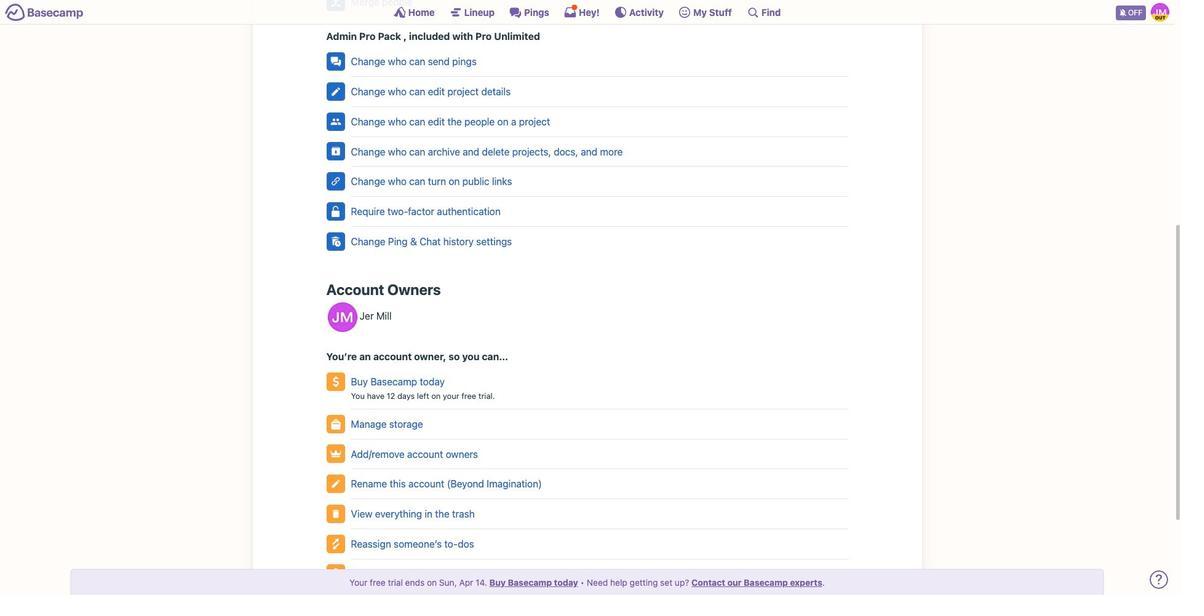 Task type: locate. For each thing, give the bounding box(es) containing it.
jer mill image
[[1151, 3, 1169, 22]]

main element
[[0, 0, 1174, 25]]

switch accounts image
[[5, 3, 84, 22]]

jer mill image
[[328, 303, 357, 332]]



Task type: vqa. For each thing, say whether or not it's contained in the screenshot.
make
no



Task type: describe. For each thing, give the bounding box(es) containing it.
keyboard shortcut: ⌘ + / image
[[747, 6, 759, 18]]



